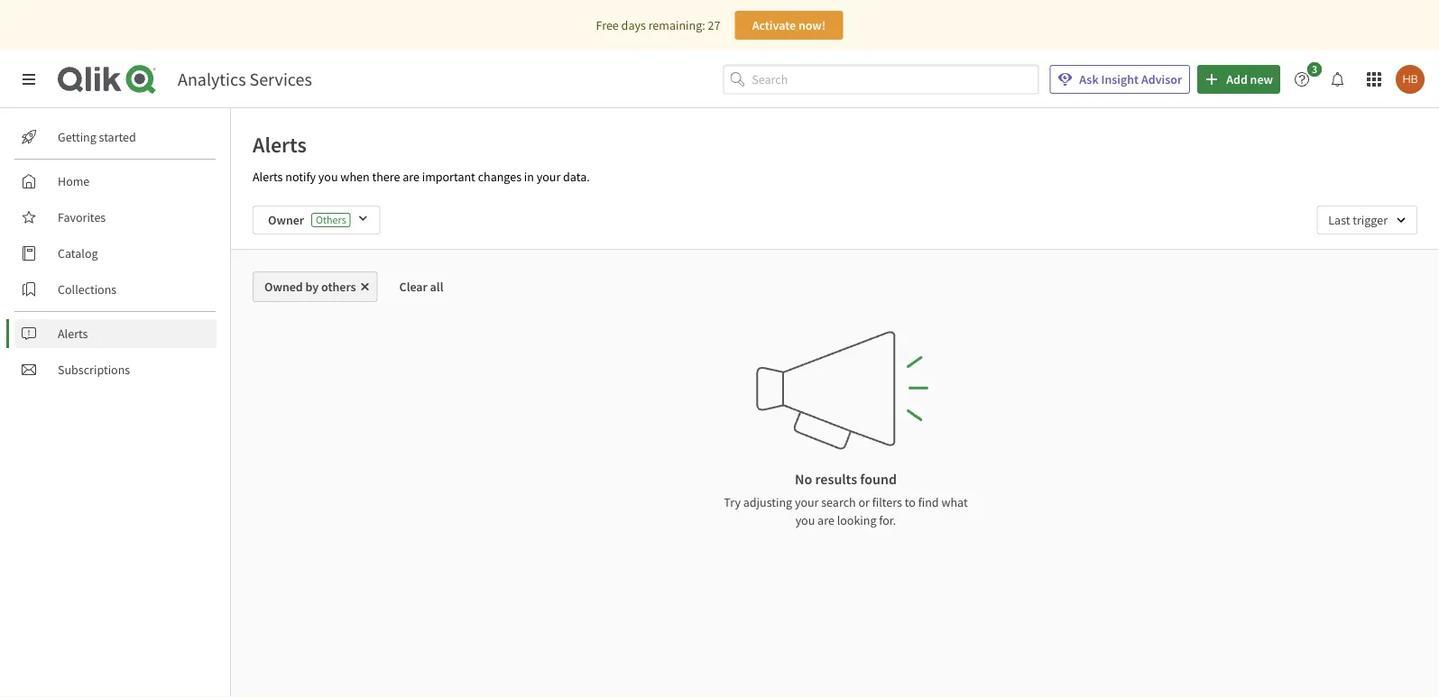 Task type: locate. For each thing, give the bounding box(es) containing it.
0 horizontal spatial you
[[318, 169, 338, 185]]

last
[[1329, 212, 1350, 228]]

getting started
[[58, 129, 136, 145]]

alerts notify you when there are important changes in your data.
[[253, 169, 590, 185]]

in
[[524, 169, 534, 185]]

your inside no results found try adjusting your search or filters to find what you are looking for.
[[795, 494, 819, 511]]

favorites link
[[14, 203, 217, 232]]

1 horizontal spatial your
[[795, 494, 819, 511]]

you left when
[[318, 169, 338, 185]]

your down no
[[795, 494, 819, 511]]

trigger
[[1353, 212, 1388, 228]]

collections link
[[14, 275, 217, 304]]

owned by others button
[[253, 272, 378, 302]]

1 vertical spatial are
[[818, 513, 835, 529]]

are
[[403, 169, 419, 185], [818, 513, 835, 529]]

important
[[422, 169, 475, 185]]

find
[[918, 494, 939, 511]]

0 vertical spatial you
[[318, 169, 338, 185]]

your
[[537, 169, 561, 185], [795, 494, 819, 511]]

3 button
[[1288, 62, 1327, 94]]

adjusting
[[743, 494, 792, 511]]

by
[[305, 279, 319, 295]]

you down no
[[796, 513, 815, 529]]

are right there
[[403, 169, 419, 185]]

Last trigger field
[[1317, 206, 1418, 235]]

you
[[318, 169, 338, 185], [796, 513, 815, 529]]

insight
[[1101, 71, 1139, 88]]

filters region
[[231, 191, 1439, 249]]

0 horizontal spatial are
[[403, 169, 419, 185]]

ask
[[1079, 71, 1099, 88]]

for.
[[879, 513, 896, 529]]

alerts
[[253, 131, 307, 158], [253, 169, 283, 185], [58, 326, 88, 342]]

or
[[859, 494, 870, 511]]

close sidebar menu image
[[22, 72, 36, 87]]

howard brown image
[[1396, 65, 1425, 94]]

clear
[[399, 279, 428, 295]]

alerts left "notify"
[[253, 169, 283, 185]]

analytics services element
[[178, 68, 312, 91]]

remaining:
[[648, 17, 705, 33]]

activate
[[752, 17, 796, 33]]

2 vertical spatial alerts
[[58, 326, 88, 342]]

catalog link
[[14, 239, 217, 268]]

all
[[430, 279, 443, 295]]

0 vertical spatial are
[[403, 169, 419, 185]]

home link
[[14, 167, 217, 196]]

filters
[[872, 494, 902, 511]]

alerts up subscriptions
[[58, 326, 88, 342]]

alerts up "notify"
[[253, 131, 307, 158]]

ask insight advisor button
[[1050, 65, 1190, 94]]

services
[[250, 68, 312, 91]]

owned
[[264, 279, 303, 295]]

ask insight advisor
[[1079, 71, 1182, 88]]

analytics services
[[178, 68, 312, 91]]

owned by others
[[264, 279, 356, 295]]

1 vertical spatial your
[[795, 494, 819, 511]]

0 horizontal spatial your
[[537, 169, 561, 185]]

there
[[372, 169, 400, 185]]

found
[[860, 470, 897, 488]]

started
[[99, 129, 136, 145]]

alerts link
[[14, 319, 217, 348]]

1 vertical spatial alerts
[[253, 169, 283, 185]]

results
[[815, 470, 857, 488]]

are down the search
[[818, 513, 835, 529]]

1 horizontal spatial are
[[818, 513, 835, 529]]

clear all button
[[385, 272, 458, 302]]

catalog
[[58, 245, 98, 262]]

subscriptions link
[[14, 356, 217, 384]]

1 vertical spatial you
[[796, 513, 815, 529]]

to
[[905, 494, 916, 511]]

your right in
[[537, 169, 561, 185]]

1 horizontal spatial you
[[796, 513, 815, 529]]



Task type: describe. For each thing, give the bounding box(es) containing it.
getting
[[58, 129, 96, 145]]

notify
[[285, 169, 316, 185]]

getting started link
[[14, 123, 217, 152]]

others
[[316, 213, 346, 227]]

try
[[724, 494, 741, 511]]

advisor
[[1141, 71, 1182, 88]]

clear all
[[399, 279, 443, 295]]

changes
[[478, 169, 522, 185]]

navigation pane element
[[0, 116, 230, 392]]

3
[[1312, 62, 1318, 76]]

others
[[321, 279, 356, 295]]

add new
[[1226, 71, 1273, 88]]

add
[[1226, 71, 1248, 88]]

activate now!
[[752, 17, 826, 33]]

0 vertical spatial your
[[537, 169, 561, 185]]

searchbar element
[[723, 65, 1039, 94]]

subscriptions
[[58, 362, 130, 378]]

what
[[942, 494, 968, 511]]

looking
[[837, 513, 877, 529]]

Search text field
[[752, 65, 1039, 94]]

alerts inside navigation pane element
[[58, 326, 88, 342]]

27
[[708, 17, 720, 33]]

no results found try adjusting your search or filters to find what you are looking for.
[[724, 470, 968, 529]]

free
[[596, 17, 619, 33]]

new
[[1250, 71, 1273, 88]]

data.
[[563, 169, 590, 185]]

free days remaining: 27
[[596, 17, 720, 33]]

add new button
[[1198, 65, 1280, 94]]

you inside no results found try adjusting your search or filters to find what you are looking for.
[[796, 513, 815, 529]]

when
[[340, 169, 370, 185]]

favorites
[[58, 209, 106, 226]]

now!
[[798, 17, 826, 33]]

no
[[795, 470, 812, 488]]

analytics
[[178, 68, 246, 91]]

search
[[821, 494, 856, 511]]

last trigger
[[1329, 212, 1388, 228]]

activate now! link
[[735, 11, 843, 40]]

owner
[[268, 212, 304, 228]]

collections
[[58, 282, 117, 298]]

are inside no results found try adjusting your search or filters to find what you are looking for.
[[818, 513, 835, 529]]

home
[[58, 173, 90, 189]]

0 vertical spatial alerts
[[253, 131, 307, 158]]

days
[[621, 17, 646, 33]]



Task type: vqa. For each thing, say whether or not it's contained in the screenshot.
looking
yes



